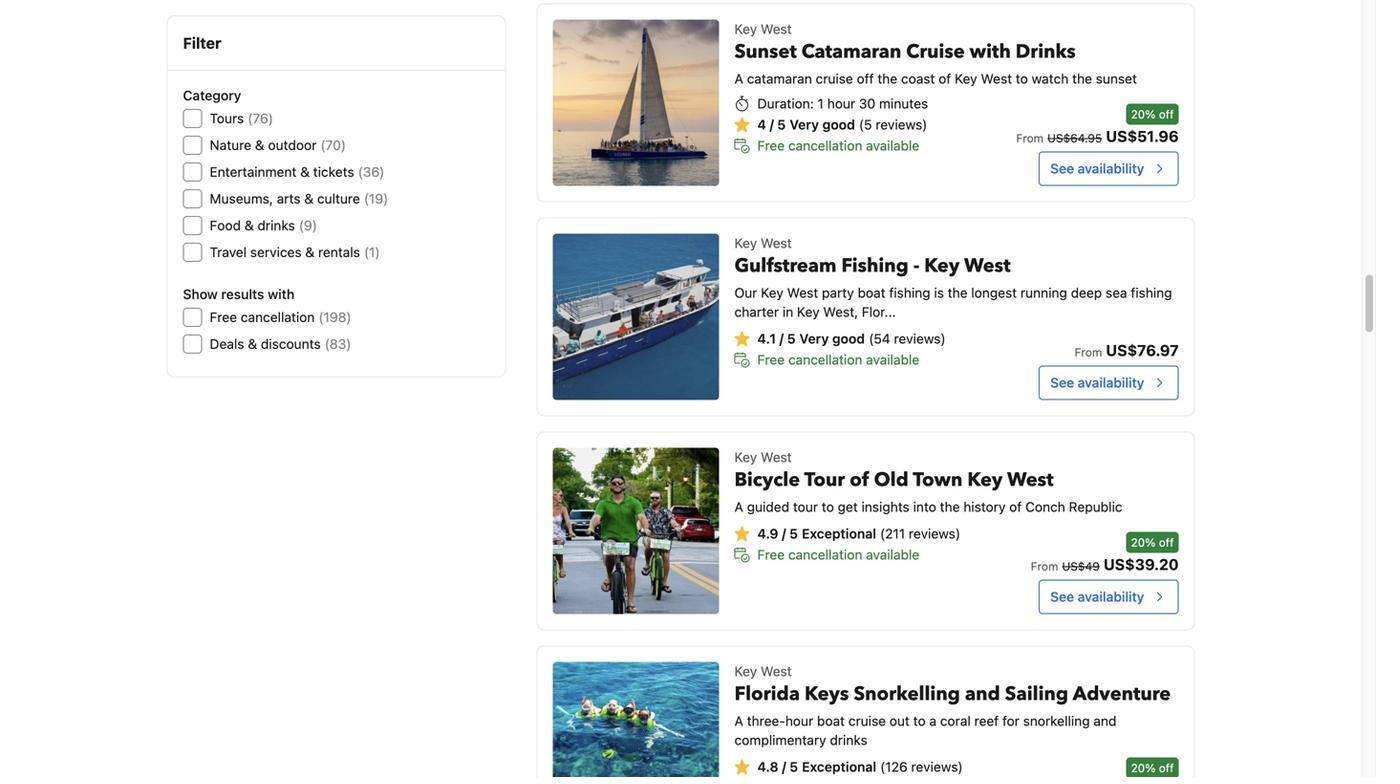 Task type: describe. For each thing, give the bounding box(es) containing it.
20% for sunset catamaran cruise with drinks
[[1131, 107, 1156, 121]]

reviews) right (126
[[911, 759, 963, 774]]

& for discounts
[[248, 336, 257, 352]]

sunset catamaran cruise with drinks image
[[553, 19, 719, 186]]

conch
[[1026, 499, 1066, 515]]

4.8 / 5 exceptional (126 reviews)
[[758, 759, 963, 774]]

20% for bicycle tour of old town key west
[[1131, 536, 1156, 549]]

1 vertical spatial with
[[268, 286, 295, 302]]

key right -
[[925, 253, 960, 279]]

adventure
[[1073, 681, 1171, 707]]

key west bicycle tour of old town key west a guided tour to get insights into the history of conch republic
[[735, 449, 1123, 515]]

reviews) right (54
[[894, 331, 946, 346]]

a inside key west sunset catamaran cruise with drinks a catamaran cruise off the coast of key west to watch the sunset
[[735, 71, 743, 86]]

west left 'watch' on the right top of page
[[981, 71, 1012, 86]]

cruise inside key west florida keys snorkelling and sailing adventure a three-hour boat cruise out to a coral reef for snorkelling and complimentary drinks
[[849, 713, 886, 729]]

west up longest
[[964, 253, 1011, 279]]

category
[[183, 87, 241, 103]]

4.9 / 5 exceptional (211 reviews)
[[758, 525, 961, 541]]

1 vertical spatial and
[[1094, 713, 1117, 729]]

key up sunset
[[735, 21, 757, 37]]

4.8
[[758, 759, 779, 774]]

is
[[934, 285, 944, 300]]

key up bicycle
[[735, 449, 757, 465]]

available for of
[[866, 547, 920, 562]]

(76)
[[248, 110, 273, 126]]

1
[[818, 95, 824, 111]]

key west florida keys snorkelling and sailing adventure a three-hour boat cruise out to a coral reef for snorkelling and complimentary drinks
[[735, 663, 1171, 748]]

free cancellation available for fishing
[[758, 352, 920, 367]]

tours (76)
[[210, 110, 273, 126]]

from inside "from us$76.97"
[[1075, 345, 1102, 359]]

to inside key west sunset catamaran cruise with drinks a catamaran cruise off the coast of key west to watch the sunset
[[1016, 71, 1028, 86]]

see availability for sunset catamaran cruise with drinks
[[1050, 160, 1145, 176]]

reviews) down 'into'
[[909, 525, 961, 541]]

off down adventure
[[1159, 761, 1174, 774]]

florida
[[735, 681, 800, 707]]

0 horizontal spatial and
[[965, 681, 1000, 707]]

key down the cruise
[[955, 71, 977, 86]]

arts
[[277, 191, 301, 206]]

history
[[964, 499, 1006, 515]]

free down 4.9
[[758, 547, 785, 562]]

duration:
[[758, 95, 814, 111]]

very for 4.1 / 5
[[800, 331, 829, 346]]

deep
[[1071, 285, 1102, 300]]

drinks inside key west florida keys snorkelling and sailing adventure a three-hour boat cruise out to a coral reef for snorkelling and complimentary drinks
[[830, 732, 868, 748]]

see availability for bicycle tour of old town key west
[[1050, 589, 1145, 604]]

keys
[[805, 681, 849, 707]]

out
[[890, 713, 910, 729]]

nature & outdoor (70)
[[210, 137, 346, 153]]

cruise
[[906, 39, 965, 65]]

services
[[250, 244, 302, 260]]

get
[[838, 499, 858, 515]]

travel services & rentals (1)
[[210, 244, 380, 260]]

see for bicycle tour of old town key west
[[1050, 589, 1074, 604]]

from us$49 us$39.20
[[1031, 555, 1179, 573]]

key up "history"
[[968, 467, 1003, 493]]

1 fishing from the left
[[889, 285, 931, 300]]

/ for 4.8
[[782, 759, 786, 774]]

4 / 5 very good (5 reviews)
[[758, 116, 928, 132]]

/ for 4.9
[[782, 525, 786, 541]]

three-
[[747, 713, 785, 729]]

us$76.97
[[1106, 341, 1179, 359]]

30
[[859, 95, 876, 111]]

(9)
[[299, 217, 317, 233]]

(70)
[[320, 137, 346, 153]]

very for 4 / 5
[[790, 116, 819, 132]]

(83)
[[325, 336, 351, 352]]

cancellation up deals & discounts (83)
[[241, 309, 315, 325]]

the inside key west bicycle tour of old town key west a guided tour to get insights into the history of conch republic
[[940, 499, 960, 515]]

exceptional for (211
[[802, 525, 876, 541]]

catamaran
[[747, 71, 812, 86]]

with inside key west sunset catamaran cruise with drinks a catamaran cruise off the coast of key west to watch the sunset
[[970, 39, 1011, 65]]

show results with
[[183, 286, 295, 302]]

available for -
[[866, 352, 920, 367]]

availability for bicycle tour of old town key west
[[1078, 589, 1145, 604]]

from for bicycle tour of old town key west
[[1031, 559, 1058, 573]]

cruise inside key west sunset catamaran cruise with drinks a catamaran cruise off the coast of key west to watch the sunset
[[816, 71, 853, 86]]

sea
[[1106, 285, 1127, 300]]

key west sunset catamaran cruise with drinks a catamaran cruise off the coast of key west to watch the sunset
[[735, 21, 1137, 86]]

4.9
[[758, 525, 779, 541]]

food
[[210, 217, 241, 233]]

1 available from the top
[[866, 137, 920, 153]]

5 for 4 / 5
[[777, 116, 786, 132]]

watch
[[1032, 71, 1069, 86]]

party
[[822, 285, 854, 300]]

us$49
[[1062, 559, 1100, 573]]

entertainment & tickets (36)
[[210, 164, 385, 180]]

the inside key west gulfstream fishing - key west our key west party boat fishing is the longest running deep sea fishing charter in key west, flor...
[[948, 285, 968, 300]]

sunset
[[1096, 71, 1137, 86]]

5 for 4.8 / 5
[[790, 759, 798, 774]]

entertainment
[[210, 164, 297, 180]]

insights
[[862, 499, 910, 515]]

gulfstream
[[735, 253, 837, 279]]

free up deals
[[210, 309, 237, 325]]

snorkelling
[[1023, 713, 1090, 729]]

filter
[[183, 34, 221, 52]]

duration: 1 hour 30 minutes
[[758, 95, 928, 111]]

fishing
[[842, 253, 909, 279]]

4.1
[[758, 331, 776, 346]]

gulfstream fishing - key west image
[[553, 234, 719, 400]]

hour inside key west florida keys snorkelling and sailing adventure a three-hour boat cruise out to a coral reef for snorkelling and complimentary drinks
[[785, 713, 814, 729]]

drinks
[[1016, 39, 1076, 65]]

(1)
[[364, 244, 380, 260]]

(5
[[859, 116, 872, 132]]

results
[[221, 286, 264, 302]]

our
[[735, 285, 757, 300]]

museums, arts & culture (19)
[[210, 191, 388, 206]]

culture
[[317, 191, 360, 206]]

1 vertical spatial of
[[850, 467, 869, 493]]

charter
[[735, 304, 779, 320]]

2 vertical spatial of
[[1010, 499, 1022, 515]]

availability for gulfstream fishing - key west
[[1078, 374, 1145, 390]]

cancellation down 4.1 / 5 very good (54 reviews) in the top right of the page
[[788, 352, 863, 367]]

5 for 4.1 / 5
[[787, 331, 796, 346]]

west up bicycle
[[761, 449, 792, 465]]

cancellation down 4 / 5 very good (5 reviews)
[[788, 137, 863, 153]]

5 for 4.9 / 5
[[790, 525, 798, 541]]

key up charter
[[761, 285, 784, 300]]

of inside key west sunset catamaran cruise with drinks a catamaran cruise off the coast of key west to watch the sunset
[[939, 71, 951, 86]]



Task type: locate. For each thing, give the bounding box(es) containing it.
2 vertical spatial from
[[1031, 559, 1058, 573]]

boat
[[858, 285, 886, 300], [817, 713, 845, 729]]

0 horizontal spatial boat
[[817, 713, 845, 729]]

bicycle
[[735, 467, 800, 493]]

0 vertical spatial and
[[965, 681, 1000, 707]]

/
[[770, 116, 774, 132], [780, 331, 784, 346], [782, 525, 786, 541], [782, 759, 786, 774]]

the right is
[[948, 285, 968, 300]]

3 a from the top
[[735, 713, 743, 729]]

from left the us$49
[[1031, 559, 1058, 573]]

sailing
[[1005, 681, 1069, 707]]

(211
[[880, 525, 905, 541]]

free cancellation available down 4.9 / 5 exceptional (211 reviews)
[[758, 547, 920, 562]]

free down 4
[[758, 137, 785, 153]]

us$39.20
[[1104, 555, 1179, 573]]

off up us$39.20
[[1159, 536, 1174, 549]]

1 vertical spatial 20% off
[[1131, 536, 1174, 549]]

/ for 4.1
[[780, 331, 784, 346]]

2 vertical spatial available
[[866, 547, 920, 562]]

& for tickets
[[300, 164, 310, 180]]

1 see from the top
[[1050, 160, 1074, 176]]

key up the gulfstream
[[735, 235, 757, 251]]

reviews)
[[876, 116, 928, 132], [894, 331, 946, 346], [909, 525, 961, 541], [911, 759, 963, 774]]

boat down keys
[[817, 713, 845, 729]]

0 vertical spatial see
[[1050, 160, 1074, 176]]

running
[[1021, 285, 1067, 300]]

2 vertical spatial a
[[735, 713, 743, 729]]

west up florida
[[761, 663, 792, 679]]

20% off for sunset catamaran cruise with drinks
[[1131, 107, 1174, 121]]

the
[[878, 71, 898, 86], [1072, 71, 1092, 86], [948, 285, 968, 300], [940, 499, 960, 515]]

drinks up services
[[258, 217, 295, 233]]

0 vertical spatial a
[[735, 71, 743, 86]]

a down sunset
[[735, 71, 743, 86]]

0 vertical spatial from
[[1016, 131, 1044, 145]]

3 free cancellation available from the top
[[758, 547, 920, 562]]

20% up us$51.96 on the top right of page
[[1131, 107, 1156, 121]]

5 right 4
[[777, 116, 786, 132]]

key
[[735, 21, 757, 37], [955, 71, 977, 86], [735, 235, 757, 251], [925, 253, 960, 279], [761, 285, 784, 300], [797, 304, 820, 320], [735, 449, 757, 465], [968, 467, 1003, 493], [735, 663, 757, 679]]

2 vertical spatial see availability
[[1050, 589, 1145, 604]]

west up the gulfstream
[[761, 235, 792, 251]]

20% off for bicycle tour of old town key west
[[1131, 536, 1174, 549]]

complimentary
[[735, 732, 826, 748]]

and down adventure
[[1094, 713, 1117, 729]]

2 vertical spatial see
[[1050, 589, 1074, 604]]

20% off up us$51.96 on the top right of page
[[1131, 107, 1174, 121]]

& for drinks
[[245, 217, 254, 233]]

-
[[913, 253, 920, 279]]

bicycle tour of old town key west image
[[553, 448, 719, 614]]

1 exceptional from the top
[[802, 525, 876, 541]]

good
[[823, 116, 855, 132], [832, 331, 865, 346]]

see availability down from us$64.95 us$51.96
[[1050, 160, 1145, 176]]

of
[[939, 71, 951, 86], [850, 467, 869, 493], [1010, 499, 1022, 515]]

5 right 4.8
[[790, 759, 798, 774]]

a inside key west florida keys snorkelling and sailing adventure a three-hour boat cruise out to a coral reef for snorkelling and complimentary drinks
[[735, 713, 743, 729]]

of up get
[[850, 467, 869, 493]]

1 vertical spatial exceptional
[[802, 759, 877, 774]]

exceptional
[[802, 525, 876, 541], [802, 759, 877, 774]]

tour
[[793, 499, 818, 515]]

/ right 4.8
[[782, 759, 786, 774]]

see availability down from us$49 us$39.20 on the bottom of page
[[1050, 589, 1145, 604]]

0 horizontal spatial drinks
[[258, 217, 295, 233]]

5 right 4.9
[[790, 525, 798, 541]]

from us$64.95 us$51.96
[[1016, 127, 1179, 145]]

nature
[[210, 137, 251, 153]]

available down the (211
[[866, 547, 920, 562]]

1 vertical spatial hour
[[785, 713, 814, 729]]

museums,
[[210, 191, 273, 206]]

to inside key west bicycle tour of old town key west a guided tour to get insights into the history of conch republic
[[822, 499, 834, 515]]

longest
[[971, 285, 1017, 300]]

to inside key west florida keys snorkelling and sailing adventure a three-hour boat cruise out to a coral reef for snorkelling and complimentary drinks
[[913, 713, 926, 729]]

/ for 4
[[770, 116, 774, 132]]

0 horizontal spatial to
[[822, 499, 834, 515]]

available
[[866, 137, 920, 153], [866, 352, 920, 367], [866, 547, 920, 562]]

1 vertical spatial available
[[866, 352, 920, 367]]

a inside key west bicycle tour of old town key west a guided tour to get insights into the history of conch republic
[[735, 499, 743, 515]]

off up 30
[[857, 71, 874, 86]]

minutes
[[879, 95, 928, 111]]

& right deals
[[248, 336, 257, 352]]

2 see from the top
[[1050, 374, 1074, 390]]

the up 'minutes'
[[878, 71, 898, 86]]

2 20% from the top
[[1131, 536, 1156, 549]]

2 free cancellation available from the top
[[758, 352, 920, 367]]

west up in
[[787, 285, 818, 300]]

20% off up us$39.20
[[1131, 536, 1174, 549]]

available down (54
[[866, 352, 920, 367]]

(54
[[869, 331, 890, 346]]

0 vertical spatial 20%
[[1131, 107, 1156, 121]]

for
[[1003, 713, 1020, 729]]

(36)
[[358, 164, 385, 180]]

2 vertical spatial to
[[913, 713, 926, 729]]

/ right 4
[[770, 116, 774, 132]]

sunset
[[735, 39, 797, 65]]

1 horizontal spatial with
[[970, 39, 1011, 65]]

the right 'watch' on the right top of page
[[1072, 71, 1092, 86]]

deals & discounts (83)
[[210, 336, 351, 352]]

0 vertical spatial availability
[[1078, 160, 1145, 176]]

availability for sunset catamaran cruise with drinks
[[1078, 160, 1145, 176]]

from for sunset catamaran cruise with drinks
[[1016, 131, 1044, 145]]

0 vertical spatial exceptional
[[802, 525, 876, 541]]

see availability down "from us$76.97"
[[1050, 374, 1145, 390]]

(126
[[880, 759, 908, 774]]

2 horizontal spatial to
[[1016, 71, 1028, 86]]

3 availability from the top
[[1078, 589, 1145, 604]]

from left 'us$64.95' on the top of the page
[[1016, 131, 1044, 145]]

3 available from the top
[[866, 547, 920, 562]]

off up us$51.96 on the top right of page
[[1159, 107, 1174, 121]]

1 20% off from the top
[[1131, 107, 1174, 121]]

0 vertical spatial 20% off
[[1131, 107, 1174, 121]]

coral
[[940, 713, 971, 729]]

1 a from the top
[[735, 71, 743, 86]]

drinks up 4.8 / 5 exceptional (126 reviews)
[[830, 732, 868, 748]]

3 20% from the top
[[1131, 761, 1156, 774]]

1 vertical spatial free cancellation available
[[758, 352, 920, 367]]

key inside key west florida keys snorkelling and sailing adventure a three-hour boat cruise out to a coral reef for snorkelling and complimentary drinks
[[735, 663, 757, 679]]

rentals
[[318, 244, 360, 260]]

flor...
[[862, 304, 896, 320]]

west up the conch
[[1007, 467, 1054, 493]]

0 vertical spatial of
[[939, 71, 951, 86]]

tours
[[210, 110, 244, 126]]

1 vertical spatial drinks
[[830, 732, 868, 748]]

3 20% off from the top
[[1131, 761, 1174, 774]]

1 vertical spatial 20%
[[1131, 536, 1156, 549]]

deals
[[210, 336, 244, 352]]

1 vertical spatial availability
[[1078, 374, 1145, 390]]

from inside from us$64.95 us$51.96
[[1016, 131, 1044, 145]]

of right coast at right top
[[939, 71, 951, 86]]

boat for fishing
[[858, 285, 886, 300]]

to
[[1016, 71, 1028, 86], [822, 499, 834, 515], [913, 713, 926, 729]]

cruise left out
[[849, 713, 886, 729]]

a left the 'guided'
[[735, 499, 743, 515]]

1 horizontal spatial hour
[[827, 95, 856, 111]]

0 vertical spatial see availability
[[1050, 160, 1145, 176]]

& down "(9)"
[[305, 244, 315, 260]]

1 horizontal spatial and
[[1094, 713, 1117, 729]]

3 see from the top
[[1050, 589, 1074, 604]]

key up florida
[[735, 663, 757, 679]]

0 horizontal spatial fishing
[[889, 285, 931, 300]]

exceptional for (126
[[802, 759, 877, 774]]

1 availability from the top
[[1078, 160, 1145, 176]]

available down (5
[[866, 137, 920, 153]]

free cancellation available for tour
[[758, 547, 920, 562]]

good for (5
[[823, 116, 855, 132]]

1 horizontal spatial to
[[913, 713, 926, 729]]

good down duration: 1 hour 30 minutes
[[823, 116, 855, 132]]

1 horizontal spatial fishing
[[1131, 285, 1172, 300]]

and
[[965, 681, 1000, 707], [1094, 713, 1117, 729]]

1 horizontal spatial of
[[939, 71, 951, 86]]

hour right the '1'
[[827, 95, 856, 111]]

1 vertical spatial a
[[735, 499, 743, 515]]

2 horizontal spatial of
[[1010, 499, 1022, 515]]

0 horizontal spatial hour
[[785, 713, 814, 729]]

0 vertical spatial good
[[823, 116, 855, 132]]

availability
[[1078, 160, 1145, 176], [1078, 374, 1145, 390], [1078, 589, 1145, 604]]

1 vertical spatial good
[[832, 331, 865, 346]]

/ right 4.1
[[780, 331, 784, 346]]

1 20% from the top
[[1131, 107, 1156, 121]]

good for (54
[[832, 331, 865, 346]]

free cancellation (198)
[[210, 309, 351, 325]]

2 availability from the top
[[1078, 374, 1145, 390]]

2 see availability from the top
[[1050, 374, 1145, 390]]

discounts
[[261, 336, 321, 352]]

0 vertical spatial with
[[970, 39, 1011, 65]]

(19)
[[364, 191, 388, 206]]

cruise up duration: 1 hour 30 minutes
[[816, 71, 853, 86]]

(198)
[[319, 309, 351, 325]]

1 vertical spatial to
[[822, 499, 834, 515]]

from
[[1016, 131, 1044, 145], [1075, 345, 1102, 359], [1031, 559, 1058, 573]]

us$64.95
[[1048, 131, 1102, 145]]

a left three-
[[735, 713, 743, 729]]

cancellation down 4.9 / 5 exceptional (211 reviews)
[[788, 547, 863, 562]]

free
[[758, 137, 785, 153], [210, 309, 237, 325], [758, 352, 785, 367], [758, 547, 785, 562]]

of left the conch
[[1010, 499, 1022, 515]]

free down 4.1
[[758, 352, 785, 367]]

boat for keys
[[817, 713, 845, 729]]

2 vertical spatial availability
[[1078, 589, 1145, 604]]

fishing right sea
[[1131, 285, 1172, 300]]

free cancellation available down 4 / 5 very good (5 reviews)
[[758, 137, 920, 153]]

free cancellation available
[[758, 137, 920, 153], [758, 352, 920, 367], [758, 547, 920, 562]]

town
[[913, 467, 963, 493]]

show
[[183, 286, 218, 302]]

see down the us$49
[[1050, 589, 1074, 604]]

2 vertical spatial 20% off
[[1131, 761, 1174, 774]]

2 vertical spatial free cancellation available
[[758, 547, 920, 562]]

a
[[735, 71, 743, 86], [735, 499, 743, 515], [735, 713, 743, 729]]

1 free cancellation available from the top
[[758, 137, 920, 153]]

20% off down adventure
[[1131, 761, 1174, 774]]

1 vertical spatial cruise
[[849, 713, 886, 729]]

to left a
[[913, 713, 926, 729]]

very
[[790, 116, 819, 132], [800, 331, 829, 346]]

0 vertical spatial cruise
[[816, 71, 853, 86]]

1 horizontal spatial drinks
[[830, 732, 868, 748]]

to left get
[[822, 499, 834, 515]]

availability down "from us$76.97"
[[1078, 374, 1145, 390]]

to left 'watch' on the right top of page
[[1016, 71, 1028, 86]]

republic
[[1069, 499, 1123, 515]]

20% down adventure
[[1131, 761, 1156, 774]]

20%
[[1131, 107, 1156, 121], [1131, 536, 1156, 549], [1131, 761, 1156, 774]]

see down running
[[1050, 374, 1074, 390]]

drinks
[[258, 217, 295, 233], [830, 732, 868, 748]]

0 vertical spatial hour
[[827, 95, 856, 111]]

guided
[[747, 499, 790, 515]]

exceptional left (126
[[802, 759, 877, 774]]

off inside key west sunset catamaran cruise with drinks a catamaran cruise off the coast of key west to watch the sunset
[[857, 71, 874, 86]]

see for gulfstream fishing - key west
[[1050, 374, 1074, 390]]

exceptional down get
[[802, 525, 876, 541]]

1 horizontal spatial boat
[[858, 285, 886, 300]]

food & drinks (9)
[[210, 217, 317, 233]]

& right arts
[[304, 191, 314, 206]]

& for outdoor
[[255, 137, 264, 153]]

from us$76.97
[[1075, 341, 1179, 359]]

0 vertical spatial very
[[790, 116, 819, 132]]

4
[[758, 116, 766, 132]]

west,
[[823, 304, 858, 320]]

2 a from the top
[[735, 499, 743, 515]]

very down the '1'
[[790, 116, 819, 132]]

from inside from us$49 us$39.20
[[1031, 559, 1058, 573]]

west inside key west florida keys snorkelling and sailing adventure a three-hour boat cruise out to a coral reef for snorkelling and complimentary drinks
[[761, 663, 792, 679]]

see availability for gulfstream fishing - key west
[[1050, 374, 1145, 390]]

snorkelling
[[854, 681, 960, 707]]

2 available from the top
[[866, 352, 920, 367]]

0 vertical spatial available
[[866, 137, 920, 153]]

with
[[970, 39, 1011, 65], [268, 286, 295, 302]]

florida keys snorkelling and sailing adventure image
[[553, 662, 719, 777]]

availability down from us$49 us$39.20 on the bottom of page
[[1078, 589, 1145, 604]]

& down (76)
[[255, 137, 264, 153]]

0 vertical spatial boat
[[858, 285, 886, 300]]

1 vertical spatial from
[[1075, 345, 1102, 359]]

key right in
[[797, 304, 820, 320]]

into
[[913, 499, 937, 515]]

20% up us$39.20
[[1131, 536, 1156, 549]]

west
[[761, 21, 792, 37], [981, 71, 1012, 86], [761, 235, 792, 251], [964, 253, 1011, 279], [787, 285, 818, 300], [761, 449, 792, 465], [1007, 467, 1054, 493], [761, 663, 792, 679]]

2 exceptional from the top
[[802, 759, 877, 774]]

with right the cruise
[[970, 39, 1011, 65]]

2 20% off from the top
[[1131, 536, 1174, 549]]

1 vertical spatial see
[[1050, 374, 1074, 390]]

boat inside key west gulfstream fishing - key west our key west party boat fishing is the longest running deep sea fishing charter in key west, flor...
[[858, 285, 886, 300]]

2 vertical spatial 20%
[[1131, 761, 1156, 774]]

good down west,
[[832, 331, 865, 346]]

with up free cancellation (198)
[[268, 286, 295, 302]]

west up sunset
[[761, 21, 792, 37]]

the right 'into'
[[940, 499, 960, 515]]

boat inside key west florida keys snorkelling and sailing adventure a three-hour boat cruise out to a coral reef for snorkelling and complimentary drinks
[[817, 713, 845, 729]]

a
[[929, 713, 937, 729]]

1 vertical spatial very
[[800, 331, 829, 346]]

1 vertical spatial boat
[[817, 713, 845, 729]]

reef
[[974, 713, 999, 729]]

see down 'us$64.95' on the top of the page
[[1050, 160, 1074, 176]]

1 vertical spatial see availability
[[1050, 374, 1145, 390]]

& up museums, arts & culture (19)
[[300, 164, 310, 180]]

0 vertical spatial to
[[1016, 71, 1028, 86]]

/ right 4.9
[[782, 525, 786, 541]]

&
[[255, 137, 264, 153], [300, 164, 310, 180], [304, 191, 314, 206], [245, 217, 254, 233], [305, 244, 315, 260], [248, 336, 257, 352]]

4.1 / 5 very good (54 reviews)
[[758, 331, 946, 346]]

see for sunset catamaran cruise with drinks
[[1050, 160, 1074, 176]]

0 vertical spatial free cancellation available
[[758, 137, 920, 153]]

fishing
[[889, 285, 931, 300], [1131, 285, 1172, 300]]

in
[[783, 304, 793, 320]]

see availability
[[1050, 160, 1145, 176], [1050, 374, 1145, 390], [1050, 589, 1145, 604]]

reviews) down 'minutes'
[[876, 116, 928, 132]]

0 vertical spatial drinks
[[258, 217, 295, 233]]

hour up complimentary in the right of the page
[[785, 713, 814, 729]]

2 fishing from the left
[[1131, 285, 1172, 300]]

and up reef
[[965, 681, 1000, 707]]

availability down from us$64.95 us$51.96
[[1078, 160, 1145, 176]]

3 see availability from the top
[[1050, 589, 1145, 604]]

catamaran
[[802, 39, 902, 65]]

tour
[[804, 467, 845, 493]]

fishing down -
[[889, 285, 931, 300]]

1 see availability from the top
[[1050, 160, 1145, 176]]

0 horizontal spatial with
[[268, 286, 295, 302]]

see
[[1050, 160, 1074, 176], [1050, 374, 1074, 390], [1050, 589, 1074, 604]]

& right "food"
[[245, 217, 254, 233]]

0 horizontal spatial of
[[850, 467, 869, 493]]

boat up flor...
[[858, 285, 886, 300]]

free cancellation available down 4.1 / 5 very good (54 reviews) in the top right of the page
[[758, 352, 920, 367]]

off
[[857, 71, 874, 86], [1159, 107, 1174, 121], [1159, 536, 1174, 549], [1159, 761, 1174, 774]]



Task type: vqa. For each thing, say whether or not it's contained in the screenshot.
the Heights,
no



